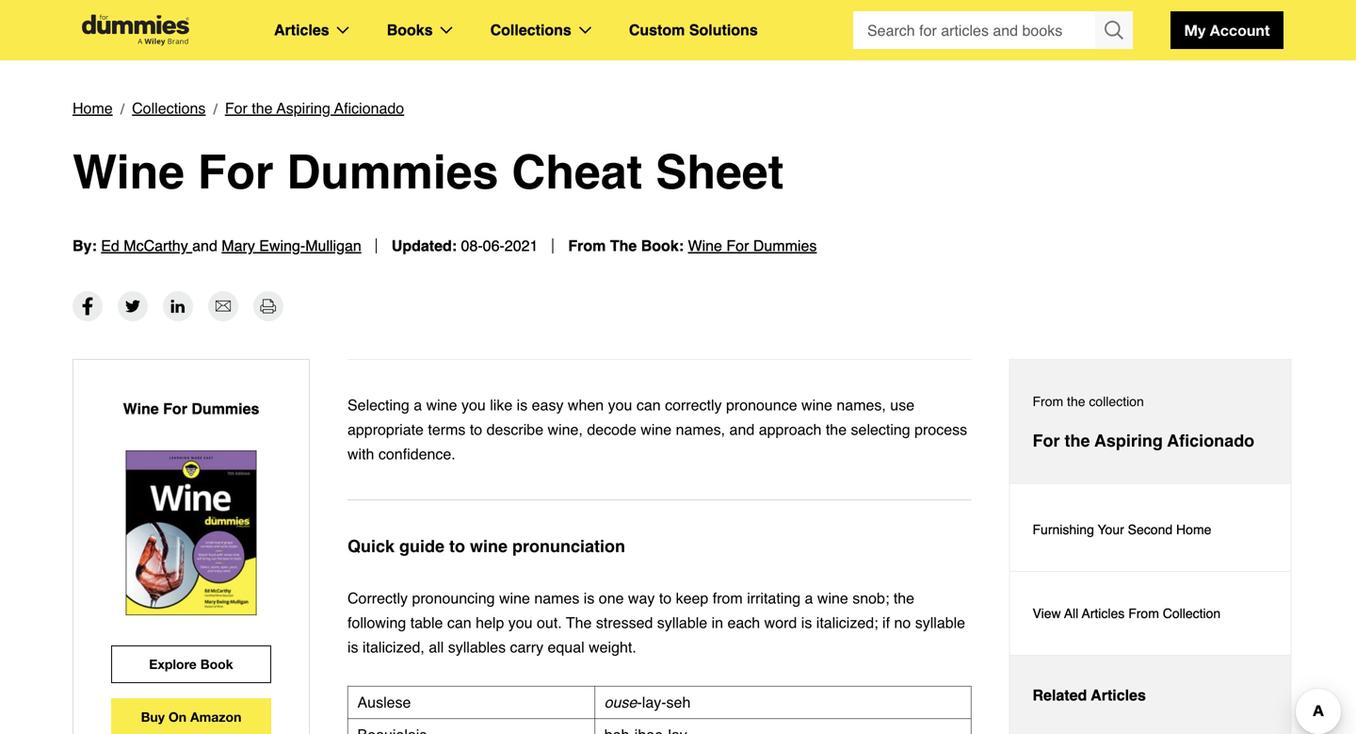 Task type: locate. For each thing, give the bounding box(es) containing it.
second
[[1129, 522, 1173, 537]]

correctly pronouncing wine names is one way to keep from irritating a wine snob; the following table can help you out. the stressed syllable in each word is italicized; if no syllable is italicized, all syllables carry equal weight.
[[348, 589, 966, 656]]

updated:
[[392, 237, 457, 254]]

solutions
[[690, 21, 758, 39]]

you up decode
[[608, 396, 633, 414]]

1 vertical spatial names,
[[676, 421, 726, 438]]

1 vertical spatial wine
[[688, 237, 723, 254]]

1 horizontal spatial home
[[1177, 522, 1212, 537]]

2 horizontal spatial from
[[1129, 606, 1160, 621]]

and inside selecting a wine you like is easy when you can correctly pronounce wine names, use appropriate terms to describe wine, decode wine names, and approach the selecting process with confidence.
[[730, 421, 755, 438]]

dummies
[[287, 145, 499, 199], [754, 237, 817, 254], [192, 400, 259, 417]]

aspiring inside "for the aspiring aficionado" link
[[277, 99, 331, 117]]

for
[[225, 99, 248, 117], [198, 145, 274, 199], [727, 237, 750, 254], [163, 400, 187, 417], [1033, 431, 1061, 450]]

2 vertical spatial wine
[[123, 400, 159, 417]]

approach
[[759, 421, 822, 438]]

the left book:
[[610, 237, 637, 254]]

1 syllable from the left
[[658, 614, 708, 631]]

is right the like
[[517, 396, 528, 414]]

from left 'collection'
[[1033, 394, 1064, 409]]

0 vertical spatial collections
[[491, 21, 572, 39]]

italicized;
[[817, 614, 879, 631]]

from inside the for the aspiring aficionado 'tab'
[[1033, 394, 1064, 409]]

0 horizontal spatial names,
[[676, 421, 726, 438]]

articles
[[274, 21, 330, 39], [1083, 606, 1125, 621], [1092, 686, 1147, 704]]

book
[[200, 656, 233, 672]]

close this dialog image
[[1329, 658, 1348, 676]]

1 vertical spatial and
[[730, 421, 755, 438]]

like
[[490, 396, 513, 414]]

wine for wine for dummies cheat sheet
[[73, 145, 185, 199]]

1 vertical spatial aficionado
[[1168, 431, 1255, 450]]

2 horizontal spatial dummies
[[754, 237, 817, 254]]

view all articles from collection link
[[1011, 572, 1291, 656]]

1 horizontal spatial aficionado
[[1168, 431, 1255, 450]]

2 vertical spatial to
[[659, 589, 672, 607]]

syllable right no
[[916, 614, 966, 631]]

2 horizontal spatial you
[[608, 396, 633, 414]]

0 vertical spatial to
[[470, 421, 483, 438]]

1 horizontal spatial dummies
[[287, 145, 499, 199]]

no
[[895, 614, 911, 631]]

2 vertical spatial dummies
[[192, 400, 259, 417]]

a right selecting
[[414, 396, 422, 414]]

is
[[517, 396, 528, 414], [584, 589, 595, 607], [802, 614, 813, 631], [348, 638, 359, 656]]

related articles button
[[1011, 656, 1291, 734]]

all
[[1065, 606, 1079, 621]]

0 horizontal spatial and
[[192, 237, 218, 254]]

one
[[599, 589, 624, 607]]

collections left open collections list image
[[491, 21, 572, 39]]

articles right all
[[1083, 606, 1125, 621]]

2021
[[505, 237, 538, 254]]

and down pronounce
[[730, 421, 755, 438]]

from inside view all articles from collection link
[[1129, 606, 1160, 621]]

from left collection
[[1129, 606, 1160, 621]]

weight.
[[589, 638, 637, 656]]

wine for dummies cheat sheet
[[73, 145, 784, 199]]

1 horizontal spatial a
[[805, 589, 814, 607]]

0 horizontal spatial the
[[566, 614, 592, 631]]

all
[[429, 638, 444, 656]]

and left mary
[[192, 237, 218, 254]]

0 horizontal spatial syllable
[[658, 614, 708, 631]]

explore book
[[149, 656, 233, 672]]

0 vertical spatial names,
[[837, 396, 887, 414]]

aficionado
[[334, 99, 404, 117], [1168, 431, 1255, 450]]

and
[[192, 237, 218, 254], [730, 421, 755, 438]]

0 horizontal spatial can
[[447, 614, 472, 631]]

is left one
[[584, 589, 595, 607]]

names, up selecting
[[837, 396, 887, 414]]

by:
[[73, 237, 97, 254]]

the down from the collection on the right bottom of the page
[[1065, 431, 1091, 450]]

open article categories image
[[337, 26, 349, 34]]

0 vertical spatial from
[[569, 237, 606, 254]]

ouse
[[605, 694, 637, 711]]

articles left open article categories image
[[274, 21, 330, 39]]

1 horizontal spatial can
[[637, 396, 661, 414]]

to inside selecting a wine you like is easy when you can correctly pronounce wine names, use appropriate terms to describe wine, decode wine names, and approach the selecting process with confidence.
[[470, 421, 483, 438]]

collections right home link
[[132, 99, 206, 117]]

the up equal
[[566, 614, 592, 631]]

2 horizontal spatial to
[[659, 589, 672, 607]]

to right terms
[[470, 421, 483, 438]]

furnishing
[[1033, 522, 1095, 537]]

view
[[1033, 606, 1062, 621]]

italicized,
[[363, 638, 425, 656]]

the right collections link
[[252, 99, 273, 117]]

collections link
[[132, 96, 206, 121]]

a
[[414, 396, 422, 414], [805, 589, 814, 607]]

if
[[883, 614, 891, 631]]

1 horizontal spatial aspiring
[[1095, 431, 1164, 450]]

the up no
[[894, 589, 915, 607]]

the inside "for the aspiring aficionado" link
[[252, 99, 273, 117]]

1 vertical spatial the
[[566, 614, 592, 631]]

2 syllable from the left
[[916, 614, 966, 631]]

correctly
[[348, 589, 408, 607]]

0 vertical spatial and
[[192, 237, 218, 254]]

1 horizontal spatial for the aspiring aficionado
[[1033, 431, 1255, 450]]

for the aspiring aficionado tab list
[[1010, 359, 1292, 734]]

the left selecting
[[826, 421, 847, 438]]

0 horizontal spatial for the aspiring aficionado
[[225, 99, 404, 117]]

for the aspiring aficionado down 'collection'
[[1033, 431, 1255, 450]]

on
[[169, 709, 187, 725]]

1 horizontal spatial from
[[1033, 394, 1064, 409]]

1 vertical spatial can
[[447, 614, 472, 631]]

1 horizontal spatial you
[[509, 614, 533, 631]]

collection
[[1164, 606, 1221, 621]]

wine
[[427, 396, 458, 414], [802, 396, 833, 414], [641, 421, 672, 438], [470, 537, 508, 556], [499, 589, 530, 607], [818, 589, 849, 607]]

my
[[1185, 21, 1206, 39]]

syllable down keep
[[658, 614, 708, 631]]

is down following
[[348, 638, 359, 656]]

amazon
[[190, 709, 242, 725]]

0 horizontal spatial collections
[[132, 99, 206, 117]]

updated: 08-06-2021
[[392, 237, 538, 254]]

to right way
[[659, 589, 672, 607]]

dummies for wine for dummies
[[192, 400, 259, 417]]

0 horizontal spatial to
[[450, 537, 466, 556]]

easy
[[532, 396, 564, 414]]

the
[[252, 99, 273, 117], [1068, 394, 1086, 409], [826, 421, 847, 438], [1065, 431, 1091, 450], [894, 589, 915, 607]]

can
[[637, 396, 661, 414], [447, 614, 472, 631]]

0 vertical spatial can
[[637, 396, 661, 414]]

from the collection
[[1033, 394, 1145, 409]]

wine up approach
[[802, 396, 833, 414]]

1 vertical spatial home
[[1177, 522, 1212, 537]]

you up carry
[[509, 614, 533, 631]]

ouse -lay-seh
[[605, 694, 691, 711]]

1 vertical spatial for the aspiring aficionado
[[1033, 431, 1255, 450]]

0 vertical spatial dummies
[[287, 145, 499, 199]]

0 vertical spatial for the aspiring aficionado
[[225, 99, 404, 117]]

1 horizontal spatial syllable
[[916, 614, 966, 631]]

for the aspiring aficionado link
[[225, 96, 404, 121]]

related articles tab
[[1011, 656, 1291, 734]]

a right irritating
[[805, 589, 814, 607]]

1 horizontal spatial and
[[730, 421, 755, 438]]

collections
[[491, 21, 572, 39], [132, 99, 206, 117]]

can up decode
[[637, 396, 661, 414]]

mulligan
[[305, 237, 362, 254]]

0 horizontal spatial aspiring
[[277, 99, 331, 117]]

2 vertical spatial from
[[1129, 606, 1160, 621]]

guide
[[400, 537, 445, 556]]

1 horizontal spatial to
[[470, 421, 483, 438]]

my account
[[1185, 21, 1271, 39]]

for the aspiring aficionado tab
[[1011, 360, 1291, 484]]

1 horizontal spatial collections
[[491, 21, 572, 39]]

1 horizontal spatial names,
[[837, 396, 887, 414]]

furnishing your second home link
[[1011, 488, 1291, 572]]

aspiring
[[277, 99, 331, 117], [1095, 431, 1164, 450]]

for the aspiring aficionado down open article categories image
[[225, 99, 404, 117]]

group
[[854, 11, 1134, 49]]

1 vertical spatial from
[[1033, 394, 1064, 409]]

1 vertical spatial a
[[805, 589, 814, 607]]

0 vertical spatial the
[[610, 237, 637, 254]]

you left the like
[[462, 396, 486, 414]]

-
[[637, 694, 642, 711]]

by: ed mccarthy and mary ewing-mulligan
[[73, 237, 362, 254]]

0 vertical spatial aspiring
[[277, 99, 331, 117]]

can inside correctly pronouncing wine names is one way to keep from irritating a wine snob; the following table can help you out. the stressed syllable in each word is italicized; if no syllable is italicized, all syllables carry equal weight.
[[447, 614, 472, 631]]

0 vertical spatial a
[[414, 396, 422, 414]]

can down pronouncing
[[447, 614, 472, 631]]

home left collections link
[[73, 99, 113, 117]]

0 vertical spatial wine
[[73, 145, 185, 199]]

the inside correctly pronouncing wine names is one way to keep from irritating a wine snob; the following table can help you out. the stressed syllable in each word is italicized; if no syllable is italicized, all syllables carry equal weight.
[[566, 614, 592, 631]]

quick
[[348, 537, 395, 556]]

my account link
[[1171, 11, 1284, 49]]

from right 2021
[[569, 237, 606, 254]]

home right second
[[1177, 522, 1212, 537]]

1 vertical spatial aspiring
[[1095, 431, 1164, 450]]

0 vertical spatial aficionado
[[334, 99, 404, 117]]

articles right related
[[1092, 686, 1147, 704]]

0 vertical spatial home
[[73, 99, 113, 117]]

terms
[[428, 421, 466, 438]]

aspiring inside the for the aspiring aficionado 'tab'
[[1095, 431, 1164, 450]]

cheat
[[512, 145, 643, 199]]

in
[[712, 614, 724, 631]]

the left 'collection'
[[1068, 394, 1086, 409]]

2 vertical spatial articles
[[1092, 686, 1147, 704]]

you
[[462, 396, 486, 414], [608, 396, 633, 414], [509, 614, 533, 631]]

selecting
[[851, 421, 911, 438]]

view all articles from collection
[[1033, 606, 1221, 621]]

quick guide to wine pronunciation
[[348, 537, 626, 556]]

0 horizontal spatial a
[[414, 396, 422, 414]]

selecting a wine you like is easy when you can correctly pronounce wine names, use appropriate terms to describe wine, decode wine names, and approach the selecting process with confidence.
[[348, 396, 968, 463]]

account
[[1211, 21, 1271, 39]]

names, down correctly on the bottom
[[676, 421, 726, 438]]

0 horizontal spatial from
[[569, 237, 606, 254]]

to right guide
[[450, 537, 466, 556]]

1 vertical spatial collections
[[132, 99, 206, 117]]

open book categories image
[[441, 26, 453, 34]]

0 horizontal spatial dummies
[[192, 400, 259, 417]]



Task type: describe. For each thing, give the bounding box(es) containing it.
related
[[1033, 686, 1088, 704]]

with
[[348, 445, 375, 463]]

explore book link
[[111, 645, 271, 683]]

0 horizontal spatial you
[[462, 396, 486, 414]]

keep
[[676, 589, 709, 607]]

confidence.
[[379, 445, 456, 463]]

0 horizontal spatial aficionado
[[334, 99, 404, 117]]

from for from the book: wine for dummies
[[569, 237, 606, 254]]

custom
[[629, 21, 685, 39]]

related articles
[[1033, 686, 1147, 704]]

lay-
[[642, 694, 667, 711]]

appropriate
[[348, 421, 424, 438]]

table
[[411, 614, 443, 631]]

1 horizontal spatial the
[[610, 237, 637, 254]]

mary ewing-mulligan link
[[222, 237, 362, 254]]

custom solutions
[[629, 21, 758, 39]]

correctly
[[665, 396, 722, 414]]

stressed
[[596, 614, 653, 631]]

dummies for wine for dummies cheat sheet
[[287, 145, 499, 199]]

syllables
[[448, 638, 506, 656]]

a inside correctly pronouncing wine names is one way to keep from irritating a wine snob; the following table can help you out. the stressed syllable in each word is italicized; if no syllable is italicized, all syllables carry equal weight.
[[805, 589, 814, 607]]

ewing-
[[259, 237, 305, 254]]

each
[[728, 614, 761, 631]]

when
[[568, 396, 604, 414]]

for inside 'tab'
[[1033, 431, 1061, 450]]

1 vertical spatial articles
[[1083, 606, 1125, 621]]

the inside selecting a wine you like is easy when you can correctly pronounce wine names, use appropriate terms to describe wine, decode wine names, and approach the selecting process with confidence.
[[826, 421, 847, 438]]

book image image
[[126, 450, 257, 615]]

describe
[[487, 421, 544, 438]]

following
[[348, 614, 406, 631]]

from the book: wine for dummies
[[569, 237, 817, 254]]

pronounce
[[727, 396, 798, 414]]

logo image
[[73, 15, 199, 46]]

wine for wine for dummies
[[123, 400, 159, 417]]

your
[[1098, 522, 1125, 537]]

snob;
[[853, 589, 890, 607]]

home link
[[73, 96, 113, 121]]

is inside selecting a wine you like is easy when you can correctly pronounce wine names, use appropriate terms to describe wine, decode wine names, and approach the selecting process with confidence.
[[517, 396, 528, 414]]

word
[[765, 614, 798, 631]]

ed mccarthy link
[[101, 237, 192, 254]]

1 vertical spatial dummies
[[754, 237, 817, 254]]

pronouncing
[[412, 589, 495, 607]]

process
[[915, 421, 968, 438]]

ed
[[101, 237, 119, 254]]

a inside selecting a wine you like is easy when you can correctly pronounce wine names, use appropriate terms to describe wine, decode wine names, and approach the selecting process with confidence.
[[414, 396, 422, 414]]

help
[[476, 614, 504, 631]]

book:
[[641, 237, 684, 254]]

irritating
[[747, 589, 801, 607]]

Search for articles and books text field
[[854, 11, 1098, 49]]

custom solutions link
[[629, 18, 758, 42]]

articles inside button
[[1092, 686, 1147, 704]]

0 vertical spatial articles
[[274, 21, 330, 39]]

mccarthy
[[124, 237, 188, 254]]

open collections list image
[[579, 26, 592, 34]]

0 horizontal spatial home
[[73, 99, 113, 117]]

wine up italicized;
[[818, 589, 849, 607]]

the inside correctly pronouncing wine names is one way to keep from irritating a wine snob; the following table can help you out. the stressed syllable in each word is italicized; if no syllable is italicized, all syllables carry equal weight.
[[894, 589, 915, 607]]

aficionado inside 'tab'
[[1168, 431, 1255, 450]]

wine up 'help'
[[499, 589, 530, 607]]

buy
[[141, 709, 165, 725]]

wine right decode
[[641, 421, 672, 438]]

decode
[[587, 421, 637, 438]]

to inside correctly pronouncing wine names is one way to keep from irritating a wine snob; the following table can help you out. the stressed syllable in each word is italicized; if no syllable is italicized, all syllables carry equal weight.
[[659, 589, 672, 607]]

out.
[[537, 614, 562, 631]]

mary
[[222, 237, 255, 254]]

selecting
[[348, 396, 410, 414]]

08-
[[461, 237, 483, 254]]

buy on amazon link
[[111, 698, 271, 734]]

is right "word"
[[802, 614, 813, 631]]

explore
[[149, 656, 197, 672]]

collection
[[1090, 394, 1145, 409]]

from
[[713, 589, 743, 607]]

seh
[[667, 694, 691, 711]]

wine,
[[548, 421, 583, 438]]

auslese
[[358, 694, 411, 711]]

06-
[[483, 237, 505, 254]]

wine up terms
[[427, 396, 458, 414]]

you inside correctly pronouncing wine names is one way to keep from irritating a wine snob; the following table can help you out. the stressed syllable in each word is italicized; if no syllable is italicized, all syllables carry equal weight.
[[509, 614, 533, 631]]

pronunciation
[[513, 537, 626, 556]]

for the aspiring aficionado inside 'tab'
[[1033, 431, 1255, 450]]

home inside furnishing your second home link
[[1177, 522, 1212, 537]]

wine for dummies
[[123, 400, 259, 417]]

can inside selecting a wine you like is easy when you can correctly pronounce wine names, use appropriate terms to describe wine, decode wine names, and approach the selecting process with confidence.
[[637, 396, 661, 414]]

wine up pronouncing
[[470, 537, 508, 556]]

sheet
[[656, 145, 784, 199]]

equal
[[548, 638, 585, 656]]

1 vertical spatial to
[[450, 537, 466, 556]]

buy on amazon
[[141, 709, 242, 725]]

use
[[891, 396, 915, 414]]

furnishing your second home
[[1033, 522, 1212, 537]]

carry
[[510, 638, 544, 656]]

from for from the collection
[[1033, 394, 1064, 409]]

names
[[535, 589, 580, 607]]



Task type: vqa. For each thing, say whether or not it's contained in the screenshot.
ouse
yes



